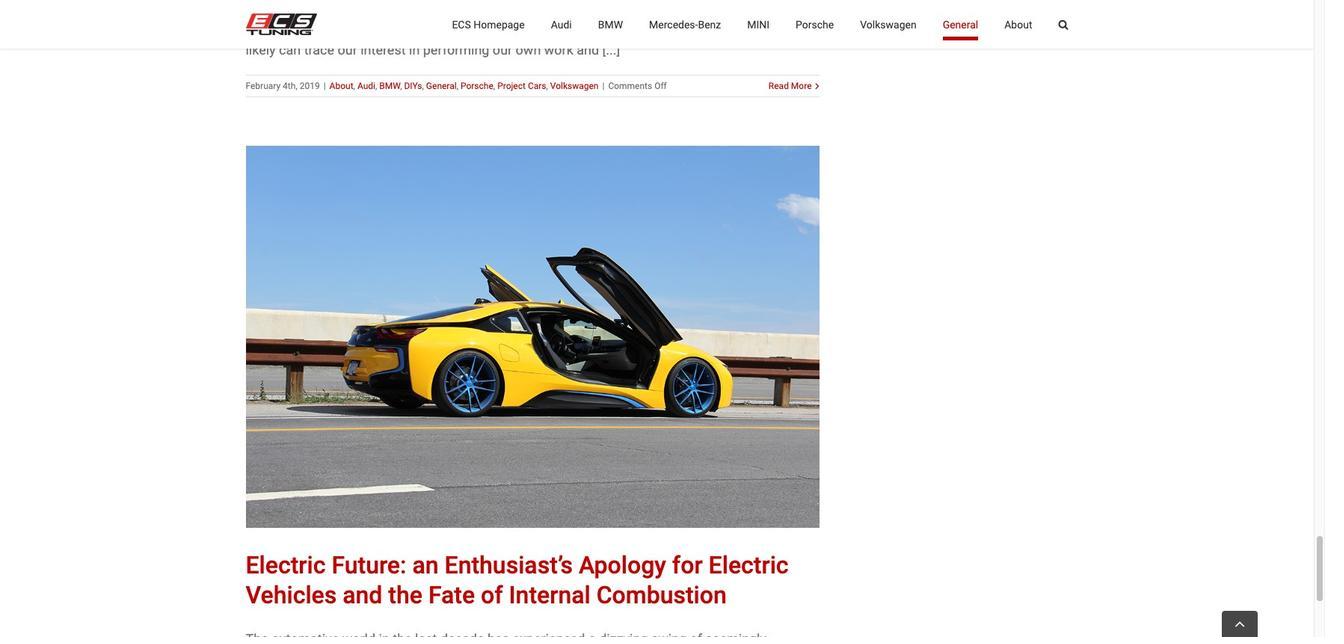 Task type: describe. For each thing, give the bounding box(es) containing it.
0 vertical spatial general link
[[943, 0, 978, 49]]

february
[[246, 81, 281, 91]]

1 horizontal spatial general
[[943, 18, 978, 30]]

for
[[672, 551, 703, 580]]

and
[[343, 581, 382, 610]]

1 vertical spatial porsche
[[461, 81, 493, 91]]

cars
[[528, 81, 546, 91]]

2 | from the left
[[602, 81, 604, 91]]

mercedes-benz
[[649, 18, 721, 30]]

1 horizontal spatial bmw link
[[598, 0, 623, 49]]

project
[[497, 81, 526, 91]]

3 , from the left
[[400, 81, 402, 91]]

1 vertical spatial audi
[[357, 81, 375, 91]]

project cars link
[[497, 81, 546, 91]]

ecs
[[452, 18, 471, 30]]

internal
[[509, 581, 591, 610]]

read more
[[769, 81, 812, 91]]

2019
[[300, 81, 320, 91]]

mini link
[[747, 0, 770, 49]]

1 horizontal spatial audi
[[551, 18, 572, 30]]

0 horizontal spatial bmw
[[379, 81, 400, 91]]

1 horizontal spatial porsche link
[[796, 0, 834, 49]]

2 , from the left
[[375, 81, 377, 91]]

1 vertical spatial bmw link
[[379, 81, 400, 91]]

combustion
[[597, 581, 727, 610]]

off
[[654, 81, 667, 91]]

electric future: an enthusiast's apology for electric vehicles and the fate of internal combustion link
[[246, 551, 789, 610]]

read more link
[[769, 79, 812, 93]]

5 , from the left
[[457, 81, 458, 91]]

1 vertical spatial about link
[[329, 81, 353, 91]]

0 horizontal spatial general link
[[426, 81, 457, 91]]

1 electric from the left
[[246, 551, 326, 580]]

1 vertical spatial volkswagen
[[550, 81, 599, 91]]

read
[[769, 81, 789, 91]]

2 electric from the left
[[709, 551, 789, 580]]

electric future: an enthusiast's apology for electric vehicles and the fate of internal combustion image
[[246, 146, 819, 528]]

1 horizontal spatial volkswagen
[[860, 18, 917, 30]]

mercedes-benz link
[[649, 0, 721, 49]]



Task type: locate. For each thing, give the bounding box(es) containing it.
bmw link
[[598, 0, 623, 49], [379, 81, 400, 91]]

diys
[[404, 81, 422, 91]]

0 vertical spatial general
[[943, 18, 978, 30]]

0 horizontal spatial electric
[[246, 551, 326, 580]]

0 vertical spatial porsche link
[[796, 0, 834, 49]]

audi link
[[551, 0, 572, 49], [357, 81, 375, 91]]

1 vertical spatial audi link
[[357, 81, 375, 91]]

1 vertical spatial general link
[[426, 81, 457, 91]]

homepage
[[474, 18, 525, 30]]

1 horizontal spatial about
[[1004, 18, 1032, 30]]

about link
[[1004, 0, 1032, 49], [329, 81, 353, 91]]

volkswagen
[[860, 18, 917, 30], [550, 81, 599, 91]]

1 vertical spatial general
[[426, 81, 457, 91]]

apology
[[579, 551, 666, 580]]

0 horizontal spatial about link
[[329, 81, 353, 91]]

0 vertical spatial porsche
[[796, 18, 834, 30]]

bmw left diys 'link'
[[379, 81, 400, 91]]

0 horizontal spatial porsche link
[[461, 81, 493, 91]]

february 4th, 2019 | about , audi , bmw , diys , general , porsche , project cars , volkswagen | comments off
[[246, 81, 667, 91]]

1 horizontal spatial electric
[[709, 551, 789, 580]]

0 horizontal spatial audi link
[[357, 81, 375, 91]]

electric up vehicles
[[246, 551, 326, 580]]

|
[[324, 81, 326, 91], [602, 81, 604, 91]]

1 horizontal spatial about link
[[1004, 0, 1032, 49]]

of
[[481, 581, 503, 610]]

4 , from the left
[[422, 81, 424, 91]]

porsche right mini link at top
[[796, 18, 834, 30]]

benz
[[698, 18, 721, 30]]

1 vertical spatial bmw
[[379, 81, 400, 91]]

1 vertical spatial porsche link
[[461, 81, 493, 91]]

1 horizontal spatial porsche
[[796, 18, 834, 30]]

audi left diys
[[357, 81, 375, 91]]

| right "2019"
[[324, 81, 326, 91]]

0 horizontal spatial |
[[324, 81, 326, 91]]

fate
[[428, 581, 475, 610]]

1 horizontal spatial audi link
[[551, 0, 572, 49]]

porsche link right mini link at top
[[796, 0, 834, 49]]

0 vertical spatial bmw link
[[598, 0, 623, 49]]

about
[[1004, 18, 1032, 30], [329, 81, 353, 91]]

porsche left project
[[461, 81, 493, 91]]

electric
[[246, 551, 326, 580], [709, 551, 789, 580]]

general link
[[943, 0, 978, 49], [426, 81, 457, 91]]

porsche link
[[796, 0, 834, 49], [461, 81, 493, 91]]

0 vertical spatial about
[[1004, 18, 1032, 30]]

0 horizontal spatial porsche
[[461, 81, 493, 91]]

diys link
[[404, 81, 422, 91]]

the
[[388, 581, 422, 610]]

0 horizontal spatial general
[[426, 81, 457, 91]]

0 horizontal spatial audi
[[357, 81, 375, 91]]

1 vertical spatial volkswagen link
[[550, 81, 599, 91]]

general
[[943, 18, 978, 30], [426, 81, 457, 91]]

mercedes-
[[649, 18, 698, 30]]

mini
[[747, 18, 770, 30]]

comments
[[608, 81, 652, 91]]

0 vertical spatial volkswagen link
[[860, 0, 917, 49]]

0 vertical spatial volkswagen
[[860, 18, 917, 30]]

electric future: an enthusiast's apology for electric vehicles and the fate of internal combustion
[[246, 551, 789, 610]]

porsche link left project
[[461, 81, 493, 91]]

0 vertical spatial bmw
[[598, 18, 623, 30]]

1 horizontal spatial volkswagen link
[[860, 0, 917, 49]]

bmw left mercedes-
[[598, 18, 623, 30]]

enthusiast's
[[445, 551, 573, 580]]

| left "comments"
[[602, 81, 604, 91]]

bmw link left mercedes-
[[598, 0, 623, 49]]

future:
[[332, 551, 406, 580]]

more
[[791, 81, 812, 91]]

audi right homepage at the top of the page
[[551, 18, 572, 30]]

,
[[353, 81, 355, 91], [375, 81, 377, 91], [400, 81, 402, 91], [422, 81, 424, 91], [457, 81, 458, 91], [493, 81, 495, 91], [546, 81, 548, 91]]

0 horizontal spatial volkswagen
[[550, 81, 599, 91]]

porsche
[[796, 18, 834, 30], [461, 81, 493, 91]]

1 , from the left
[[353, 81, 355, 91]]

0 vertical spatial audi link
[[551, 0, 572, 49]]

1 vertical spatial about
[[329, 81, 353, 91]]

0 vertical spatial about link
[[1004, 0, 1032, 49]]

0 vertical spatial audi
[[551, 18, 572, 30]]

1 horizontal spatial |
[[602, 81, 604, 91]]

vehicles
[[246, 581, 337, 610]]

ecs tuning logo image
[[246, 13, 317, 35]]

1 horizontal spatial bmw
[[598, 18, 623, 30]]

7 , from the left
[[546, 81, 548, 91]]

4th,
[[283, 81, 297, 91]]

volkswagen link
[[860, 0, 917, 49], [550, 81, 599, 91]]

bmw link left diys 'link'
[[379, 81, 400, 91]]

1 | from the left
[[324, 81, 326, 91]]

0 horizontal spatial about
[[329, 81, 353, 91]]

ecs homepage
[[452, 18, 525, 30]]

an
[[412, 551, 439, 580]]

1 horizontal spatial general link
[[943, 0, 978, 49]]

bmw
[[598, 18, 623, 30], [379, 81, 400, 91]]

audi
[[551, 18, 572, 30], [357, 81, 375, 91]]

6 , from the left
[[493, 81, 495, 91]]

ecs homepage link
[[452, 0, 525, 49]]

electric right for
[[709, 551, 789, 580]]

audi link left diys
[[357, 81, 375, 91]]

0 horizontal spatial volkswagen link
[[550, 81, 599, 91]]

0 horizontal spatial bmw link
[[379, 81, 400, 91]]

audi link right homepage at the top of the page
[[551, 0, 572, 49]]



Task type: vqa. For each thing, say whether or not it's contained in the screenshot.
After
no



